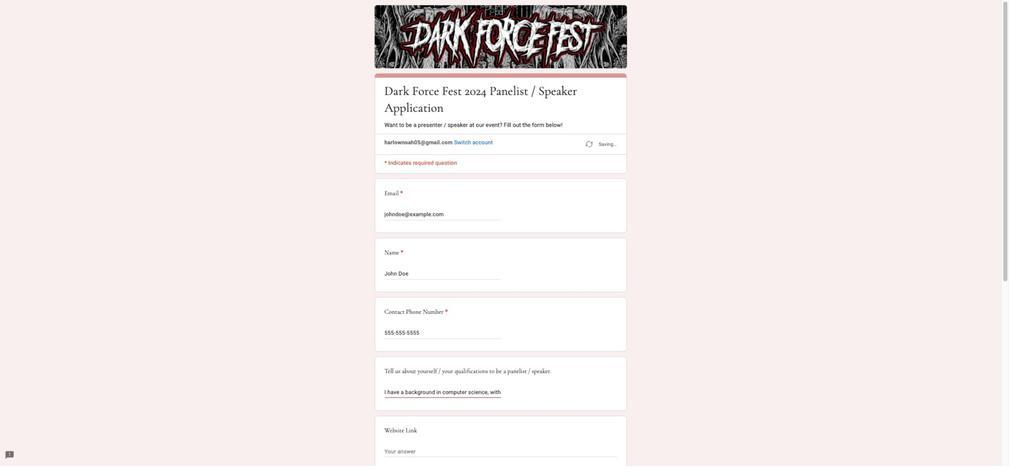 Task type: locate. For each thing, give the bounding box(es) containing it.
required question element
[[399, 189, 403, 198], [399, 248, 404, 258], [444, 308, 448, 317]]

0 vertical spatial required question element
[[399, 189, 403, 198]]

list
[[375, 179, 627, 467]]

heading
[[385, 83, 617, 117], [385, 189, 617, 198], [385, 248, 404, 258], [385, 308, 448, 317]]

report a problem to google image
[[5, 451, 14, 461]]

status
[[585, 139, 617, 150]]

None text field
[[385, 270, 501, 279], [385, 329, 501, 339], [385, 388, 501, 398], [385, 270, 501, 279], [385, 329, 501, 339], [385, 388, 501, 398]]

Your email email field
[[385, 210, 501, 220]]

4 heading from the top
[[385, 308, 448, 317]]

None text field
[[385, 448, 617, 457]]

2 vertical spatial required question element
[[444, 308, 448, 317]]

list item
[[375, 179, 627, 234]]



Task type: vqa. For each thing, say whether or not it's contained in the screenshot.
list
yes



Task type: describe. For each thing, give the bounding box(es) containing it.
3 heading from the top
[[385, 248, 404, 258]]

1 heading from the top
[[385, 83, 617, 117]]

2 heading from the top
[[385, 189, 617, 198]]

1 vertical spatial required question element
[[399, 248, 404, 258]]



